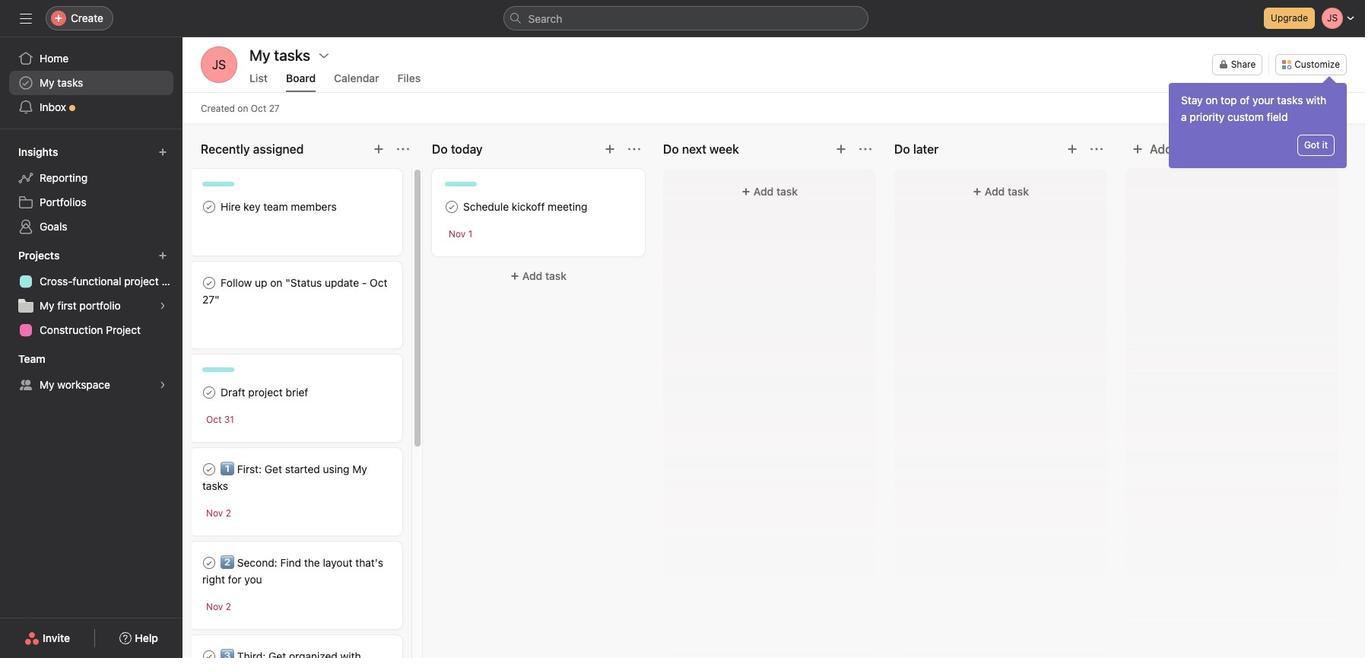 Task type: locate. For each thing, give the bounding box(es) containing it.
0 vertical spatial tasks
[[57, 76, 83, 89]]

2 mark complete image from the top
[[200, 274, 218, 292]]

0 horizontal spatial project
[[124, 275, 159, 288]]

2 down 'for'
[[226, 601, 231, 612]]

my inside 1️⃣ first: get started using my tasks
[[352, 463, 367, 476]]

tasks up field
[[1278, 94, 1304, 107]]

team button
[[15, 348, 59, 370]]

0 horizontal spatial add task image
[[604, 143, 616, 155]]

2 more section actions image from the left
[[628, 143, 641, 155]]

2 horizontal spatial add task button
[[904, 178, 1099, 205]]

nov 2 button
[[206, 507, 231, 519], [206, 601, 231, 612]]

nov 2 for tasks
[[206, 507, 231, 519]]

task
[[777, 185, 798, 198], [1008, 185, 1030, 198], [546, 269, 567, 282]]

2 add task image from the left
[[835, 143, 848, 155]]

more section actions image
[[860, 143, 872, 155]]

second:
[[237, 556, 277, 569]]

team
[[18, 352, 45, 365]]

add task
[[754, 185, 798, 198], [985, 185, 1030, 198], [523, 269, 567, 282]]

my for my first portfolio
[[40, 299, 54, 312]]

nov 1 button
[[449, 228, 473, 240]]

calendar
[[334, 72, 379, 84]]

see details, my workspace image
[[158, 380, 167, 390]]

oct inside follow up on "status update - oct 27"
[[370, 276, 388, 289]]

1 horizontal spatial add task image
[[835, 143, 848, 155]]

0 vertical spatial mark complete image
[[443, 198, 461, 216]]

nov 2 down right on the left of page
[[206, 601, 231, 612]]

1 horizontal spatial more section actions image
[[628, 143, 641, 155]]

got it button
[[1298, 135, 1335, 156]]

1 vertical spatial nov
[[206, 507, 223, 519]]

2 horizontal spatial task
[[1008, 185, 1030, 198]]

1 vertical spatial project
[[248, 386, 283, 399]]

oct left 27
[[251, 102, 266, 114]]

projects element
[[0, 242, 183, 345]]

add task button
[[673, 178, 867, 205], [904, 178, 1099, 205], [432, 262, 645, 290]]

my inside global element
[[40, 76, 54, 89]]

my first portfolio
[[40, 299, 121, 312]]

1 mark complete image from the top
[[200, 198, 218, 216]]

my up inbox
[[40, 76, 54, 89]]

mark complete checkbox for follow up on "status update - oct 27"
[[200, 274, 218, 292]]

my inside projects element
[[40, 299, 54, 312]]

oct right '-'
[[370, 276, 388, 289]]

on left top
[[1206, 94, 1218, 107]]

add task image for do today
[[604, 143, 616, 155]]

on right created
[[238, 102, 248, 114]]

2 add task image from the left
[[1067, 143, 1079, 155]]

add task image
[[373, 143, 385, 155], [835, 143, 848, 155]]

my down team popup button
[[40, 378, 54, 391]]

2️⃣
[[221, 556, 234, 569]]

add task image down calendar link
[[373, 143, 385, 155]]

on inside stay on top of your tasks with a priority custom field
[[1206, 94, 1218, 107]]

hire key team members
[[221, 200, 337, 213]]

2 vertical spatial mark complete image
[[200, 554, 218, 572]]

2 nov 2 from the top
[[206, 601, 231, 612]]

tasks down home
[[57, 76, 83, 89]]

nov 2 down mark complete option
[[206, 507, 231, 519]]

1 nov 2 button from the top
[[206, 507, 231, 519]]

1 horizontal spatial add task button
[[673, 178, 867, 205]]

0 vertical spatial nov 2
[[206, 507, 231, 519]]

0 vertical spatial oct
[[251, 102, 266, 114]]

1 2 from the top
[[226, 507, 231, 519]]

2 vertical spatial oct
[[206, 414, 222, 425]]

nov 1
[[449, 228, 473, 240]]

portfolios
[[40, 196, 86, 208]]

add task for do next week
[[754, 185, 798, 198]]

mark complete image
[[443, 198, 461, 216], [200, 460, 218, 479], [200, 554, 218, 572]]

portfolios link
[[9, 190, 173, 215]]

inbox link
[[9, 95, 173, 119]]

0 horizontal spatial on
[[238, 102, 248, 114]]

my left first
[[40, 299, 54, 312]]

create
[[71, 11, 103, 24]]

0 horizontal spatial more section actions image
[[397, 143, 409, 155]]

share button
[[1213, 54, 1263, 75]]

stay on top of your tasks with a priority custom field
[[1182, 94, 1327, 123]]

2 horizontal spatial oct
[[370, 276, 388, 289]]

on right up
[[270, 276, 283, 289]]

mark complete image for 1️⃣ first: get started using my tasks
[[200, 460, 218, 479]]

my inside teams element
[[40, 378, 54, 391]]

do next week
[[663, 142, 739, 156]]

mark complete image up right on the left of page
[[200, 554, 218, 572]]

tasks inside 1️⃣ first: get started using my tasks
[[202, 479, 228, 492]]

2 horizontal spatial more section actions image
[[1091, 143, 1103, 155]]

project
[[124, 275, 159, 288], [248, 386, 283, 399]]

more section actions image
[[397, 143, 409, 155], [628, 143, 641, 155], [1091, 143, 1103, 155]]

field
[[1267, 110, 1289, 123]]

0 horizontal spatial add task image
[[373, 143, 385, 155]]

nov down right on the left of page
[[206, 601, 223, 612]]

mark complete image for draft project brief
[[200, 383, 218, 402]]

projects button
[[15, 245, 73, 266]]

add inside button
[[1150, 142, 1173, 156]]

mark complete image left draft
[[200, 383, 218, 402]]

2 2 from the top
[[226, 601, 231, 612]]

1 vertical spatial nov 2 button
[[206, 601, 231, 612]]

the
[[304, 556, 320, 569]]

next week
[[682, 142, 739, 156]]

projects
[[18, 249, 60, 262]]

3 more section actions image from the left
[[1091, 143, 1103, 155]]

construction
[[40, 323, 103, 336]]

2 horizontal spatial tasks
[[1278, 94, 1304, 107]]

mark complete image right help "dropdown button" at the left of the page
[[200, 647, 218, 658]]

draft project brief
[[221, 386, 308, 399]]

project left brief
[[248, 386, 283, 399]]

1 vertical spatial tasks
[[1278, 94, 1304, 107]]

oct
[[251, 102, 266, 114], [370, 276, 388, 289], [206, 414, 222, 425]]

1 horizontal spatial tasks
[[202, 479, 228, 492]]

mark complete image
[[200, 198, 218, 216], [200, 274, 218, 292], [200, 383, 218, 402], [200, 647, 218, 658]]

tasks inside stay on top of your tasks with a priority custom field
[[1278, 94, 1304, 107]]

reporting link
[[9, 166, 173, 190]]

with
[[1307, 94, 1327, 107]]

3 mark complete image from the top
[[200, 383, 218, 402]]

recently assigned
[[201, 142, 304, 156]]

upgrade
[[1271, 12, 1309, 24]]

4 mark complete image from the top
[[200, 647, 218, 658]]

mark complete checkbox left draft
[[200, 383, 218, 402]]

for
[[228, 573, 242, 586]]

on
[[1206, 94, 1218, 107], [238, 102, 248, 114], [270, 276, 283, 289]]

my
[[40, 76, 54, 89], [40, 299, 54, 312], [40, 378, 54, 391], [352, 463, 367, 476]]

project left plan
[[124, 275, 159, 288]]

find
[[280, 556, 301, 569]]

nov 2 button down right on the left of page
[[206, 601, 231, 612]]

Mark complete checkbox
[[200, 198, 218, 216], [443, 198, 461, 216], [200, 274, 218, 292], [200, 383, 218, 402], [200, 554, 218, 572], [200, 647, 218, 658]]

construction project link
[[9, 318, 173, 342]]

kickoff
[[512, 200, 545, 213]]

0 horizontal spatial tasks
[[57, 76, 83, 89]]

0 vertical spatial nov 2 button
[[206, 507, 231, 519]]

right
[[202, 573, 225, 586]]

-
[[362, 276, 367, 289]]

2 down 1️⃣ at the bottom
[[226, 507, 231, 519]]

2 horizontal spatial add task
[[985, 185, 1030, 198]]

oct left 31
[[206, 414, 222, 425]]

upgrade button
[[1265, 8, 1316, 29]]

started
[[285, 463, 320, 476]]

2 nov 2 button from the top
[[206, 601, 231, 612]]

got it
[[1305, 139, 1328, 151]]

calendar link
[[334, 72, 379, 92]]

up
[[255, 276, 267, 289]]

1 vertical spatial oct
[[370, 276, 388, 289]]

portfolio
[[79, 299, 121, 312]]

1 vertical spatial mark complete image
[[200, 460, 218, 479]]

2 horizontal spatial on
[[1206, 94, 1218, 107]]

1 horizontal spatial oct
[[251, 102, 266, 114]]

2 vertical spatial tasks
[[202, 479, 228, 492]]

draft
[[221, 386, 245, 399]]

update
[[325, 276, 359, 289]]

follow
[[221, 276, 252, 289]]

mark complete image left hire
[[200, 198, 218, 216]]

stay
[[1182, 94, 1203, 107]]

do today
[[432, 142, 483, 156]]

1 horizontal spatial task
[[777, 185, 798, 198]]

goals
[[40, 220, 67, 233]]

invite button
[[14, 625, 80, 652]]

mark complete checkbox up right on the left of page
[[200, 554, 218, 572]]

nov down mark complete option
[[206, 507, 223, 519]]

team
[[263, 200, 288, 213]]

mark complete image left 1️⃣ at the bottom
[[200, 460, 218, 479]]

nov 2 button down mark complete option
[[206, 507, 231, 519]]

"status
[[285, 276, 322, 289]]

add for do next week's the add task button
[[754, 185, 774, 198]]

add task image left more section actions image
[[835, 143, 848, 155]]

1 vertical spatial nov 2
[[206, 601, 231, 612]]

0 vertical spatial project
[[124, 275, 159, 288]]

2 for right
[[226, 601, 231, 612]]

1 horizontal spatial add task
[[754, 185, 798, 198]]

my right using
[[352, 463, 367, 476]]

a
[[1182, 110, 1187, 123]]

board
[[286, 72, 316, 84]]

1 more section actions image from the left
[[397, 143, 409, 155]]

1️⃣ first: get started using my tasks
[[202, 463, 367, 492]]

new insights image
[[158, 148, 167, 157]]

add task button for do next week
[[673, 178, 867, 205]]

1 add task image from the left
[[373, 143, 385, 155]]

nov for 1️⃣ first: get started using my tasks
[[206, 507, 223, 519]]

nov 2 button for tasks
[[206, 507, 231, 519]]

mark complete image up nov 1
[[443, 198, 461, 216]]

tasks down mark complete option
[[202, 479, 228, 492]]

1 add task image from the left
[[604, 143, 616, 155]]

0 vertical spatial 2
[[226, 507, 231, 519]]

mark complete image for hire key team members
[[200, 198, 218, 216]]

hide sidebar image
[[20, 12, 32, 24]]

1 horizontal spatial on
[[270, 276, 283, 289]]

2 vertical spatial nov
[[206, 601, 223, 612]]

mark complete image for follow up on "status update - oct 27"
[[200, 274, 218, 292]]

insights element
[[0, 138, 183, 242]]

mark complete checkbox up 27"
[[200, 274, 218, 292]]

on inside follow up on "status update - oct 27"
[[270, 276, 283, 289]]

that's
[[356, 556, 383, 569]]

1 nov 2 from the top
[[206, 507, 231, 519]]

nov left '1'
[[449, 228, 466, 240]]

js
[[212, 58, 226, 72]]

do
[[663, 142, 679, 156]]

add task image
[[604, 143, 616, 155], [1067, 143, 1079, 155]]

do later
[[895, 142, 939, 156]]

functional
[[73, 275, 121, 288]]

1 vertical spatial 2
[[226, 601, 231, 612]]

mark complete checkbox up nov 1
[[443, 198, 461, 216]]

1 horizontal spatial add task image
[[1067, 143, 1079, 155]]

it
[[1323, 139, 1328, 151]]

mark complete image for 2️⃣ second: find the layout that's right for you
[[200, 554, 218, 572]]

mark complete image up 27"
[[200, 274, 218, 292]]

help button
[[110, 625, 168, 652]]

mark complete checkbox left hire
[[200, 198, 218, 216]]

nov
[[449, 228, 466, 240], [206, 507, 223, 519], [206, 601, 223, 612]]



Task type: describe. For each thing, give the bounding box(es) containing it.
my tasks link
[[9, 71, 173, 95]]

27"
[[202, 293, 220, 306]]

reporting
[[40, 171, 88, 184]]

my workspace link
[[9, 373, 173, 397]]

your
[[1253, 94, 1275, 107]]

first:
[[237, 463, 262, 476]]

of
[[1240, 94, 1250, 107]]

construction project
[[40, 323, 141, 336]]

my workspace
[[40, 378, 110, 391]]

home link
[[9, 46, 173, 71]]

31
[[224, 414, 234, 425]]

plan
[[162, 275, 182, 288]]

task for do later
[[1008, 185, 1030, 198]]

project
[[106, 323, 141, 336]]

mark complete image for schedule kickoff meeting
[[443, 198, 461, 216]]

new project or portfolio image
[[158, 251, 167, 260]]

workspace
[[57, 378, 110, 391]]

my tasks
[[40, 76, 83, 89]]

my for my tasks
[[40, 76, 54, 89]]

on for created
[[238, 102, 248, 114]]

mark complete checkbox for schedule kickoff meeting
[[443, 198, 461, 216]]

priority
[[1190, 110, 1225, 123]]

global element
[[0, 37, 183, 129]]

brief
[[286, 386, 308, 399]]

follow up on "status update - oct 27"
[[202, 276, 388, 306]]

tasks inside my tasks link
[[57, 76, 83, 89]]

see details, my first portfolio image
[[158, 301, 167, 310]]

Mark complete checkbox
[[200, 460, 218, 479]]

schedule kickoff meeting
[[463, 200, 588, 213]]

home
[[40, 52, 69, 65]]

mark complete checkbox for draft project brief
[[200, 383, 218, 402]]

members
[[291, 200, 337, 213]]

add task image for do later
[[1067, 143, 1079, 155]]

top
[[1221, 94, 1238, 107]]

Search tasks, projects, and more text field
[[503, 6, 869, 30]]

on for stay
[[1206, 94, 1218, 107]]

show options image
[[318, 49, 330, 62]]

cross-functional project plan
[[40, 275, 182, 288]]

2️⃣ second: find the layout that's right for you
[[202, 556, 383, 586]]

meeting
[[548, 200, 588, 213]]

add task image for recently assigned
[[373, 143, 385, 155]]

you
[[245, 573, 262, 586]]

mark complete checkbox for 2️⃣ second: find the layout that's right for you
[[200, 554, 218, 572]]

more section actions image for do later
[[1091, 143, 1103, 155]]

0 horizontal spatial add task
[[523, 269, 567, 282]]

stay on top of your tasks with a priority custom field tooltip
[[1169, 78, 1347, 168]]

list link
[[250, 72, 268, 92]]

0 horizontal spatial task
[[546, 269, 567, 282]]

27
[[269, 102, 280, 114]]

hire
[[221, 200, 241, 213]]

nov 2 button for right
[[206, 601, 231, 612]]

0 vertical spatial nov
[[449, 228, 466, 240]]

mark complete checkbox for hire key team members
[[200, 198, 218, 216]]

add section button
[[1126, 135, 1224, 163]]

inbox
[[40, 100, 66, 113]]

created
[[201, 102, 235, 114]]

oct 31 button
[[206, 414, 234, 425]]

1 horizontal spatial project
[[248, 386, 283, 399]]

mark complete checkbox right help "dropdown button" at the left of the page
[[200, 647, 218, 658]]

got
[[1305, 139, 1320, 151]]

created on oct 27
[[201, 102, 280, 114]]

add section
[[1150, 142, 1218, 156]]

add for the add task button to the left
[[523, 269, 543, 282]]

share
[[1232, 59, 1256, 70]]

customize
[[1295, 59, 1341, 70]]

key
[[244, 200, 261, 213]]

more section actions image for recently assigned
[[397, 143, 409, 155]]

add task button for do later
[[904, 178, 1099, 205]]

0 horizontal spatial add task button
[[432, 262, 645, 290]]

invite
[[43, 632, 70, 644]]

1
[[468, 228, 473, 240]]

add task for do later
[[985, 185, 1030, 198]]

add for add section button at right
[[1150, 142, 1173, 156]]

my first portfolio link
[[9, 294, 173, 318]]

nov 2 for right
[[206, 601, 231, 612]]

1️⃣
[[221, 463, 234, 476]]

my for my workspace
[[40, 378, 54, 391]]

more section actions image for do today
[[628, 143, 641, 155]]

my tasks
[[250, 46, 310, 64]]

schedule
[[463, 200, 509, 213]]

add task image for do next week
[[835, 143, 848, 155]]

files link
[[398, 72, 421, 92]]

using
[[323, 463, 350, 476]]

teams element
[[0, 345, 183, 400]]

2 for tasks
[[226, 507, 231, 519]]

get
[[265, 463, 282, 476]]

oct 31
[[206, 414, 234, 425]]

custom
[[1228, 110, 1264, 123]]

goals link
[[9, 215, 173, 239]]

layout
[[323, 556, 353, 569]]

customize button
[[1276, 54, 1347, 75]]

help
[[135, 632, 158, 644]]

nov for 2️⃣ second: find the layout that's right for you
[[206, 601, 223, 612]]

insights
[[18, 145, 58, 158]]

first
[[57, 299, 77, 312]]

add for the add task button for do later
[[985, 185, 1005, 198]]

0 horizontal spatial oct
[[206, 414, 222, 425]]

task for do next week
[[777, 185, 798, 198]]

section
[[1176, 142, 1218, 156]]

cross-functional project plan link
[[9, 269, 182, 294]]

cross-
[[40, 275, 73, 288]]

files
[[398, 72, 421, 84]]

board link
[[286, 72, 316, 92]]



Task type: vqa. For each thing, say whether or not it's contained in the screenshot.
key
yes



